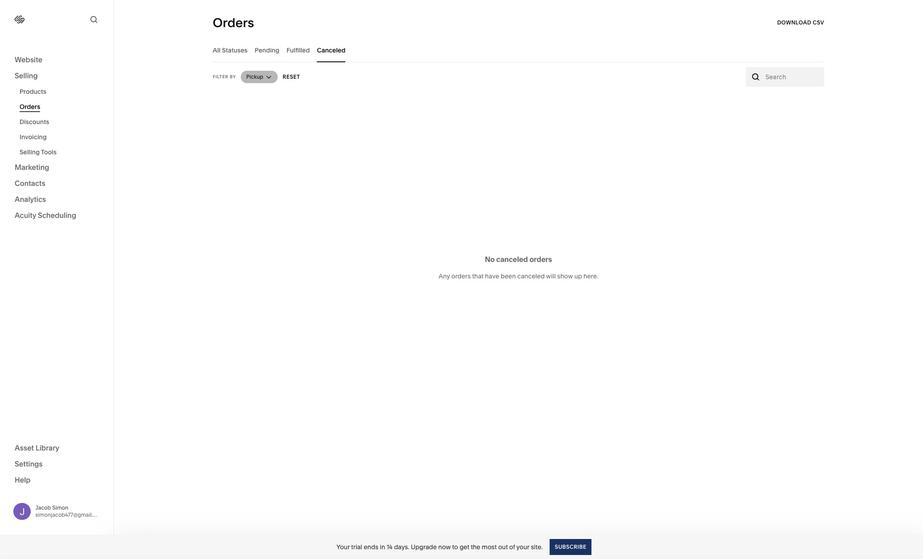 Task type: locate. For each thing, give the bounding box(es) containing it.
marketing
[[15, 163, 49, 172]]

Search field
[[766, 72, 820, 82]]

site.
[[531, 544, 543, 552]]

have
[[485, 273, 499, 281]]

analytics link
[[15, 195, 99, 205]]

the
[[471, 544, 481, 552]]

here.
[[584, 273, 599, 281]]

jacob
[[35, 505, 51, 512]]

any
[[439, 273, 450, 281]]

all statuses button
[[213, 38, 248, 62]]

selling for selling tools
[[20, 148, 40, 156]]

pickup
[[246, 73, 263, 80]]

products link
[[20, 84, 104, 99]]

orders down products
[[20, 103, 40, 111]]

your
[[517, 544, 530, 552]]

canceled left will
[[518, 273, 545, 281]]

acuity scheduling link
[[15, 211, 99, 221]]

orders right the 'any'
[[452, 273, 471, 281]]

selling down website
[[15, 71, 38, 80]]

canceled up been
[[497, 255, 528, 264]]

canceled
[[497, 255, 528, 264], [518, 273, 545, 281]]

products
[[20, 88, 46, 96]]

invoicing link
[[20, 130, 104, 145]]

fulfilled button
[[287, 38, 310, 62]]

selling up "marketing"
[[20, 148, 40, 156]]

pending button
[[255, 38, 280, 62]]

show
[[558, 273, 573, 281]]

0 vertical spatial orders
[[530, 255, 552, 264]]

scheduling
[[38, 211, 76, 220]]

tab list
[[213, 38, 825, 62]]

analytics
[[15, 195, 46, 204]]

will
[[546, 273, 556, 281]]

simonjacob477@gmail.com
[[35, 512, 104, 519]]

download csv button
[[778, 15, 825, 31]]

ends
[[364, 544, 379, 552]]

0 horizontal spatial orders
[[452, 273, 471, 281]]

0 vertical spatial canceled
[[497, 255, 528, 264]]

jacob simon simonjacob477@gmail.com
[[35, 505, 104, 519]]

reset button
[[283, 69, 300, 85]]

orders link
[[20, 99, 104, 114]]

subscribe
[[555, 544, 587, 551]]

acuity scheduling
[[15, 211, 76, 220]]

selling tools
[[20, 148, 57, 156]]

selling link
[[15, 71, 99, 81]]

asset
[[15, 444, 34, 453]]

0 vertical spatial selling
[[15, 71, 38, 80]]

selling
[[15, 71, 38, 80], [20, 148, 40, 156]]

no canceled orders
[[485, 255, 552, 264]]

website
[[15, 55, 42, 64]]

1 vertical spatial canceled
[[518, 273, 545, 281]]

orders up statuses
[[213, 15, 254, 30]]

csv
[[813, 19, 825, 26]]

your
[[337, 544, 350, 552]]

tools
[[41, 148, 57, 156]]

1 horizontal spatial orders
[[213, 15, 254, 30]]

0 vertical spatial orders
[[213, 15, 254, 30]]

orders
[[213, 15, 254, 30], [20, 103, 40, 111]]

tab list containing all statuses
[[213, 38, 825, 62]]

library
[[36, 444, 59, 453]]

help link
[[15, 475, 31, 485]]

in
[[380, 544, 385, 552]]

reset
[[283, 73, 300, 80]]

all statuses
[[213, 46, 248, 54]]

no
[[485, 255, 495, 264]]

1 vertical spatial orders
[[452, 273, 471, 281]]

contacts
[[15, 179, 45, 188]]

1 vertical spatial selling
[[20, 148, 40, 156]]

any orders that have been canceled will show up here.
[[439, 273, 599, 281]]

0 horizontal spatial orders
[[20, 103, 40, 111]]

orders
[[530, 255, 552, 264], [452, 273, 471, 281]]

1 horizontal spatial orders
[[530, 255, 552, 264]]

simon
[[52, 505, 68, 512]]

orders up will
[[530, 255, 552, 264]]



Task type: describe. For each thing, give the bounding box(es) containing it.
invoicing
[[20, 133, 47, 141]]

pickup button
[[241, 71, 278, 83]]

subscribe button
[[550, 540, 592, 556]]

canceled button
[[317, 38, 346, 62]]

your trial ends in 14 days. upgrade now to get the most out of your site.
[[337, 544, 543, 552]]

up
[[575, 273, 582, 281]]

of
[[510, 544, 515, 552]]

trial
[[351, 544, 362, 552]]

canceled
[[317, 46, 346, 54]]

marketing link
[[15, 163, 99, 173]]

selling for selling
[[15, 71, 38, 80]]

contacts link
[[15, 179, 99, 189]]

been
[[501, 273, 516, 281]]

discounts
[[20, 118, 49, 126]]

settings
[[15, 460, 43, 469]]

upgrade
[[411, 544, 437, 552]]

by
[[230, 74, 236, 79]]

out
[[499, 544, 508, 552]]

all
[[213, 46, 221, 54]]

filter
[[213, 74, 229, 79]]

pending
[[255, 46, 280, 54]]

acuity
[[15, 211, 36, 220]]

now
[[439, 544, 451, 552]]

asset library link
[[15, 443, 99, 454]]

help
[[15, 476, 31, 485]]

statuses
[[222, 46, 248, 54]]

download
[[778, 19, 812, 26]]

download csv
[[778, 19, 825, 26]]

to
[[453, 544, 458, 552]]

14
[[387, 544, 393, 552]]

fulfilled
[[287, 46, 310, 54]]

get
[[460, 544, 470, 552]]

most
[[482, 544, 497, 552]]

1 vertical spatial orders
[[20, 103, 40, 111]]

selling tools link
[[20, 145, 104, 160]]

that
[[472, 273, 484, 281]]

filter by
[[213, 74, 236, 79]]

settings link
[[15, 459, 99, 470]]

discounts link
[[20, 114, 104, 130]]

asset library
[[15, 444, 59, 453]]

days.
[[394, 544, 410, 552]]

website link
[[15, 55, 99, 65]]



Task type: vqa. For each thing, say whether or not it's contained in the screenshot.
rightmost orders
yes



